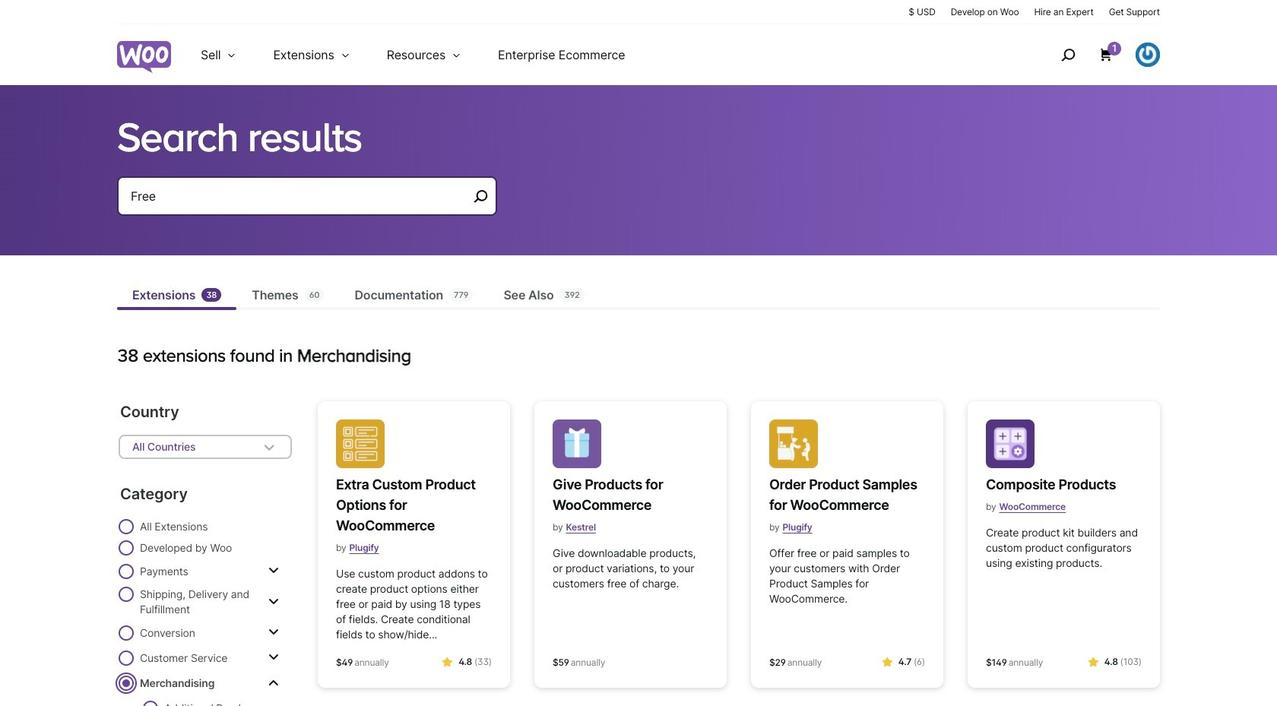 Task type: vqa. For each thing, say whether or not it's contained in the screenshot.
third Show subcategories icon from the top
yes



Task type: locate. For each thing, give the bounding box(es) containing it.
show subcategories image
[[268, 565, 279, 577], [268, 596, 279, 608], [268, 627, 279, 639]]

service navigation menu element
[[1029, 30, 1160, 79]]

1 vertical spatial show subcategories image
[[268, 596, 279, 608]]

0 vertical spatial show subcategories image
[[268, 565, 279, 577]]

None search field
[[117, 176, 497, 234]]

1 vertical spatial show subcategories image
[[268, 677, 279, 689]]

2 vertical spatial show subcategories image
[[268, 627, 279, 639]]

0 vertical spatial show subcategories image
[[268, 652, 279, 664]]

show subcategories image
[[268, 652, 279, 664], [268, 677, 279, 689]]

open account menu image
[[1136, 43, 1160, 67]]

2 show subcategories image from the top
[[268, 596, 279, 608]]



Task type: describe. For each thing, give the bounding box(es) containing it.
2 show subcategories image from the top
[[268, 677, 279, 689]]

1 show subcategories image from the top
[[268, 565, 279, 577]]

Search extensions search field
[[131, 186, 468, 207]]

angle down image
[[260, 438, 278, 456]]

3 show subcategories image from the top
[[268, 627, 279, 639]]

search image
[[1056, 43, 1081, 67]]

1 show subcategories image from the top
[[268, 652, 279, 664]]

Filter countries field
[[119, 435, 292, 459]]



